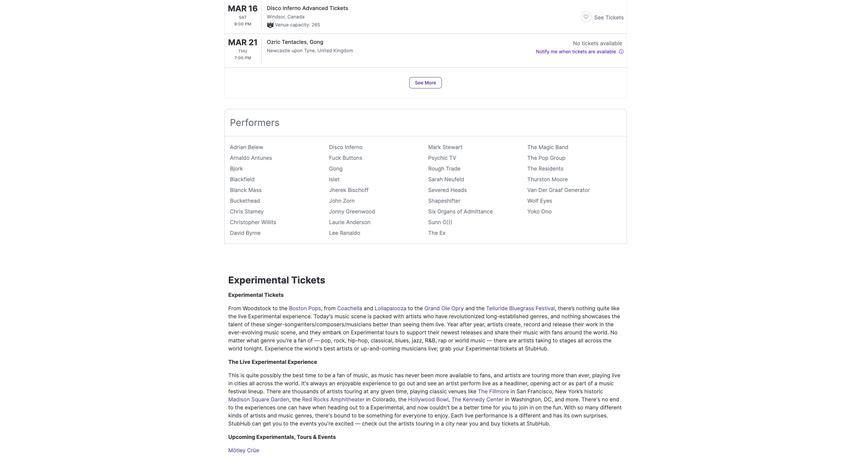 Task type: vqa. For each thing, say whether or not it's contained in the screenshot.
1st • from left
no



Task type: describe. For each thing, give the bounding box(es) containing it.
of right the organs
[[457, 208, 462, 215]]

fans,
[[480, 372, 492, 379]]

performance
[[475, 413, 508, 419]]

from
[[324, 305, 336, 312]]

2 horizontal spatial be
[[451, 405, 458, 411]]

blues,
[[395, 338, 410, 344]]

experimental up the possibly
[[252, 359, 286, 366]]

sarah neufeld link
[[428, 176, 464, 183]]

arnaldo antunes link
[[230, 155, 272, 161]]

to up 'seeing'
[[408, 305, 413, 312]]

evolving
[[242, 330, 263, 336]]

like inside 'this is quite possibly the best time to be a fan of music, as music has never been more available to fans, and artists are touring more than ever, playing live in cities all across the world. it's always an enjoyable experience to go out and see an artist perform live as a headliner, opening act or as part of a music festival lineup. there are thousands of artists touring at any given time, playing classic venues like'
[[468, 389, 477, 395]]

something
[[366, 413, 393, 419]]

, inside , there's nothing quite like the live experimental experience. today's music scene is packed with artists who have revolutionized long-established genres, and nothing showcases the talent of these singer-songwriters/composers/musicians better than seeing them live. year after year, artists create, record and release their work in the ever-evolving music scene, and they embark on experimental tours to support their newest releases and share their music with fans around the world. no matter what genre you're a fan of — pop, rock, hip-hop, classical, blues, jazz, r&b, rap or world music — there are artists taking to stages all across the world tonight. experience the world's best artists or up-and-coming musicians live; grab your experimental tickets at stubhub.
[[555, 305, 557, 312]]

0 vertical spatial world
[[455, 338, 469, 344]]

never
[[405, 372, 420, 379]]

across inside , there's nothing quite like the live experimental experience. today's music scene is packed with artists who have revolutionized long-established genres, and nothing showcases the talent of these singer-songwriters/composers/musicians better than seeing them live. year after year, artists create, record and release their work in the ever-evolving music scene, and they embark on experimental tours to support their newest releases and share their music with fans around the world. no matter what genre you're a fan of — pop, rock, hip-hop, classical, blues, jazz, r&b, rap or world music — there are artists taking to stages all across the world tonight. experience the world's best artists or up-and-coming musicians live; grab your experimental tickets at stubhub.
[[585, 338, 602, 344]]

1 horizontal spatial gong
[[329, 165, 343, 172]]

venues
[[448, 389, 467, 395]]

newcastle
[[267, 48, 290, 53]]

these
[[251, 321, 265, 328]]

to right "bound"
[[352, 413, 357, 419]]

rocks
[[314, 397, 329, 403]]

headliner,
[[504, 381, 529, 387]]

artists down everyone
[[398, 421, 414, 427]]

a up historic
[[595, 381, 598, 387]]

red
[[302, 397, 312, 403]]

1 vertical spatial different
[[519, 413, 541, 419]]

go
[[399, 381, 405, 387]]

across inside 'this is quite possibly the best time to be a fan of music, as music has never been more available to fans, and artists are touring more than ever, playing live in cities all across the world. it's always an enjoyable experience to go out and see an artist perform live as a headliner, opening act or as part of a music festival lineup. there are thousands of artists touring at any given time, playing classic venues like'
[[256, 381, 273, 387]]

the for the live experimental experience
[[228, 359, 238, 366]]

1 vertical spatial nothing
[[562, 313, 581, 320]]

to left go
[[392, 381, 397, 387]]

in right join
[[530, 405, 534, 411]]

the down venues
[[452, 397, 461, 403]]

0 horizontal spatial as
[[371, 372, 377, 379]]

to left join
[[513, 405, 518, 411]]

music down record
[[523, 330, 538, 336]]

arnaldo antunes
[[230, 155, 272, 161]]

tickets up notify me when tickets are available button
[[582, 40, 599, 47]]

inferno for disco inferno advanced tickets windsor, canada
[[283, 5, 301, 11]]

to down now
[[428, 413, 433, 419]]

1 horizontal spatial playing
[[592, 372, 610, 379]]

time inside 'this is quite possibly the best time to be a fan of music, as music has never been more available to fans, and artists are touring more than ever, playing live in cities all across the world. it's always an enjoyable experience to go out and see an artist perform live as a headliner, opening act or as part of a music festival lineup. there are thousands of artists touring at any given time, playing classic venues like'
[[305, 372, 316, 379]]

better inside in washington, dc, and more. there's no end to the experiences one can have when heading out to a experimental, and now couldn't be a better time for you to join in on the fun. with so many different kinds of artists and music genres, there's bound to be something for everyone to enjoy. each live performance is a different and has its own surprises. stubhub can get you to the events you're excited — check out the artists touring in a city near you and buy tickets at stubhub.
[[464, 405, 479, 411]]

music down coachella
[[335, 313, 350, 320]]

out inside 'this is quite possibly the best time to be a fan of music, as music has never been more available to fans, and artists are touring more than ever, playing live in cities all across the world. it's always an enjoyable experience to go out and see an artist perform live as a headliner, opening act or as part of a music festival lineup. there are thousands of artists touring at any given time, playing classic venues like'
[[407, 381, 415, 387]]

mar 21 thu 7:00 pm
[[228, 38, 258, 60]]

disco inferno advanced tickets windsor, canada
[[267, 5, 348, 19]]

artists down experiences
[[250, 413, 266, 419]]

get
[[263, 421, 271, 427]]

a up red rocks amphitheater 'link'
[[333, 372, 336, 379]]

kingdom
[[334, 48, 353, 53]]

or inside 'this is quite possibly the best time to be a fan of music, as music has never been more available to fans, and artists are touring more than ever, playing live in cities all across the world. it's always an enjoyable experience to go out and see an artist perform live as a headliner, opening act or as part of a music festival lineup. there are thousands of artists touring at any given time, playing classic venues like'
[[562, 381, 567, 387]]

and up the release
[[551, 313, 560, 320]]

the for the residents
[[527, 165, 537, 172]]

this is quite possibly the best time to be a fan of music, as music has never been more available to fans, and artists are touring more than ever, playing live in cities all across the world. it's always an enjoyable experience to go out and see an artist perform live as a headliner, opening act or as part of a music festival lineup. there are thousands of artists touring at any given time, playing classic venues like
[[228, 372, 621, 395]]

six organs of admittance
[[428, 208, 493, 215]]

a up each at bottom
[[459, 405, 462, 411]]

to up the upcoming experimentals, tours & events
[[283, 421, 288, 427]]

to up singer-
[[273, 305, 278, 312]]

a up the something
[[366, 405, 369, 411]]

jonny
[[329, 208, 344, 215]]

in down any
[[366, 397, 371, 403]]

tickets up boston pops link
[[291, 275, 325, 286]]

john zorn link
[[329, 198, 355, 204]]

in inside , there's nothing quite like the live experimental experience. today's music scene is packed with artists who have revolutionized long-established genres, and nothing showcases the talent of these singer-songwriters/composers/musicians better than seeing them live. year after year, artists create, record and release their work in the ever-evolving music scene, and they embark on experimental tours to support their newest releases and share their music with fans around the world. no matter what genre you're a fan of — pop, rock, hip-hop, classical, blues, jazz, r&b, rap or world music — there are artists taking to stages all across the world tonight. experience the world's best artists or up-and-coming musicians live; grab your experimental tickets at stubhub.
[[600, 321, 604, 328]]

kinds
[[228, 413, 242, 419]]

enjoyable
[[337, 381, 361, 387]]

0 vertical spatial different
[[600, 405, 622, 411]]

live inside , there's nothing quite like the live experimental experience. today's music scene is packed with artists who have revolutionized long-established genres, and nothing showcases the talent of these singer-songwriters/composers/musicians better than seeing them live. year after year, artists create, record and release their work in the ever-evolving music scene, and they embark on experimental tours to support their newest releases and share their music with fans around the world. no matter what genre you're a fan of — pop, rock, hip-hop, classical, blues, jazz, r&b, rap or world music — there are artists taking to stages all across the world tonight. experience the world's best artists or up-and-coming musicians live; grab your experimental tickets at stubhub.
[[238, 313, 247, 320]]

genres, inside , there's nothing quite like the live experimental experience. today's music scene is packed with artists who have revolutionized long-established genres, and nothing showcases the talent of these singer-songwriters/composers/musicians better than seeing them live. year after year, artists create, record and release their work in the ever-evolving music scene, and they embark on experimental tours to support their newest releases and share their music with fans around the world. no matter what genre you're a fan of — pop, rock, hip-hop, classical, blues, jazz, r&b, rap or world music — there are artists taking to stages all across the world tonight. experience the world's best artists or up-and-coming musicians live; grab your experimental tickets at stubhub.
[[530, 313, 549, 320]]

fans
[[552, 330, 563, 336]]

2 vertical spatial out
[[379, 421, 387, 427]]

1 an from the left
[[329, 381, 335, 387]]

are inside , there's nothing quite like the live experimental experience. today's music scene is packed with artists who have revolutionized long-established genres, and nothing showcases the talent of these singer-songwriters/composers/musicians better than seeing them live. year after year, artists create, record and release their work in the ever-evolving music scene, and they embark on experimental tours to support their newest releases and share their music with fans around the world. no matter what genre you're a fan of — pop, rock, hip-hop, classical, blues, jazz, r&b, rap or world music — there are artists taking to stages all across the world tonight. experience the world's best artists or up-and-coming musicians live; grab your experimental tickets at stubhub.
[[509, 338, 517, 344]]

you're inside , there's nothing quite like the live experimental experience. today's music scene is packed with artists who have revolutionized long-established genres, and nothing showcases the talent of these singer-songwriters/composers/musicians better than seeing them live. year after year, artists create, record and release their work in the ever-evolving music scene, and they embark on experimental tours to support their newest releases and share their music with fans around the world. no matter what genre you're a fan of — pop, rock, hip-hop, classical, blues, jazz, r&b, rap or world music — there are artists taking to stages all across the world tonight. experience the world's best artists or up-and-coming musicians live; grab your experimental tickets at stubhub.
[[277, 338, 292, 344]]

to down fans
[[553, 338, 558, 344]]

to down amphitheater
[[359, 405, 364, 411]]

stubhub. inside , there's nothing quite like the live experimental experience. today's music scene is packed with artists who have revolutionized long-established genres, and nothing showcases the talent of these singer-songwriters/composers/musicians better than seeing them live. year after year, artists create, record and release their work in the ever-evolving music scene, and they embark on experimental tours to support their newest releases and share their music with fans around the world. no matter what genre you're a fan of — pop, rock, hip-hop, classical, blues, jazz, r&b, rap or world music — there are artists taking to stages all across the world tonight. experience the world's best artists or up-and-coming musicians live; grab your experimental tickets at stubhub.
[[525, 346, 549, 352]]

live down the fans,
[[482, 381, 491, 387]]

mark stewart
[[428, 144, 463, 151]]

in down enjoy. at the bottom of page
[[435, 421, 440, 427]]

music inside in washington, dc, and more. there's no end to the experiences one can have when heading out to a experimental, and now couldn't be a better time for you to join in on the fun. with so many different kinds of artists and music genres, there's bound to be something for everyone to enjoy. each live performance is a different and has its own surprises. stubhub can get you to the events you're excited — check out the artists touring in a city near you and buy tickets at stubhub.
[[278, 413, 293, 419]]

are inside notify me when tickets are available button
[[588, 49, 596, 54]]

organs
[[437, 208, 456, 215]]

now
[[418, 405, 428, 411]]

gong inside ozric tentacles, gong newcastle upon tyne, united kingdom
[[310, 39, 323, 45]]

experiences
[[245, 405, 276, 411]]

2 horizontal spatial as
[[569, 381, 574, 387]]

what
[[247, 338, 259, 344]]

artists down rock,
[[337, 346, 353, 352]]

of up enjoyable
[[347, 372, 352, 379]]

and down 'performance'
[[480, 421, 489, 427]]

live up end
[[612, 372, 621, 379]]

yoko ono
[[527, 208, 552, 215]]

and up fun.
[[555, 397, 564, 403]]

0 horizontal spatial their
[[428, 330, 440, 336]]

center
[[487, 397, 504, 403]]

tickets up woodstock
[[264, 292, 284, 299]]

bluegrass
[[509, 305, 534, 312]]

and up scene
[[364, 305, 373, 312]]

the for the magic band
[[527, 144, 537, 151]]

disco for disco inferno
[[329, 144, 343, 151]]

scene
[[351, 313, 366, 320]]

1 vertical spatial world
[[228, 346, 242, 352]]

to up kinds
[[228, 405, 233, 411]]

at inside in washington, dc, and more. there's no end to the experiences one can have when heading out to a experimental, and now couldn't be a better time for you to join in on the fun. with so many different kinds of artists and music genres, there's bound to be something for everyone to enjoy. each live performance is a different and has its own surprises. stubhub can get you to the events you're excited — check out the artists touring in a city near you and buy tickets at stubhub.
[[520, 421, 525, 427]]

mötley crüe
[[228, 448, 259, 454]]

bowl
[[436, 397, 449, 403]]

thu
[[238, 49, 247, 54]]

colorado,
[[372, 397, 397, 403]]

0 vertical spatial nothing
[[576, 305, 596, 312]]

0 vertical spatial can
[[288, 405, 297, 411]]

madison
[[228, 397, 250, 403]]

has inside in washington, dc, and more. there's no end to the experiences one can have when heading out to a experimental, and now couldn't be a better time for you to join in on the fun. with so many different kinds of artists and music genres, there's bound to be something for everyone to enjoy. each live performance is a different and has its own surprises. stubhub can get you to the events you're excited — check out the artists touring in a city near you and buy tickets at stubhub.
[[553, 413, 562, 419]]

buckethead
[[230, 198, 260, 204]]

experience
[[363, 381, 391, 387]]

a left city on the right bottom
[[441, 421, 444, 427]]

ole
[[442, 305, 450, 312]]

artists down record
[[518, 338, 534, 344]]

severed heads link
[[428, 187, 467, 194]]

1 horizontal spatial be
[[358, 413, 365, 419]]

and left "they"
[[299, 330, 308, 336]]

rap
[[438, 338, 447, 344]]

washington,
[[511, 397, 543, 403]]

of up historic
[[588, 381, 593, 387]]

— inside in washington, dc, and more. there's no end to the experiences one can have when heading out to a experimental, and now couldn't be a better time for you to join in on the fun. with so many different kinds of artists and music genres, there's bound to be something for everyone to enjoy. each live performance is a different and has its own surprises. stubhub can get you to the events you're excited — check out the artists touring in a city near you and buy tickets at stubhub.
[[355, 421, 361, 427]]

tickets inside in washington, dc, and more. there's no end to the experiences one can have when heading out to a experimental, and now couldn't be a better time for you to join in on the fun. with so many different kinds of artists and music genres, there's bound to be something for everyone to enjoy. each live performance is a different and has its own surprises. stubhub can get you to the events you're excited — check out the artists touring in a city near you and buy tickets at stubhub.
[[502, 421, 519, 427]]

&
[[313, 434, 317, 441]]

opry
[[452, 305, 464, 312]]

six organs of admittance link
[[428, 208, 493, 215]]

1 horizontal spatial for
[[493, 405, 500, 411]]

o)))
[[443, 219, 453, 226]]

adrian belew
[[230, 144, 263, 151]]

experimental up these at left
[[248, 313, 281, 320]]

2 horizontal spatial their
[[573, 321, 584, 328]]

chris
[[230, 208, 243, 215]]

part
[[576, 381, 586, 387]]

0 horizontal spatial you
[[273, 421, 282, 427]]

experimental up from
[[228, 292, 263, 299]]

jonny greenwood
[[329, 208, 375, 215]]

the for the ex
[[428, 230, 438, 237]]

laurie
[[329, 219, 345, 226]]

fillmore
[[489, 389, 509, 395]]

, left from
[[321, 305, 323, 312]]

thousands
[[292, 389, 319, 395]]

psychic
[[428, 155, 448, 161]]

pm for 16
[[245, 21, 251, 27]]

upcoming experimentals, tours & events
[[228, 434, 336, 441]]

willits
[[261, 219, 276, 226]]

world. inside 'this is quite possibly the best time to be a fan of music, as music has never been more available to fans, and artists are touring more than ever, playing live in cities all across the world. it's always an enjoyable experience to go out and see an artist perform live as a headliner, opening act or as part of a music festival lineup. there are thousands of artists touring at any given time, playing classic venues like'
[[284, 381, 300, 387]]

performers
[[230, 117, 280, 129]]

of inside in washington, dc, and more. there's no end to the experiences one can have when heading out to a experimental, and now couldn't be a better time for you to join in on the fun. with so many different kinds of artists and music genres, there's bound to be something for everyone to enjoy. each live performance is a different and has its own surprises. stubhub can get you to the events you're excited — check out the artists touring in a city near you and buy tickets at stubhub.
[[243, 413, 248, 419]]

7:00
[[235, 55, 244, 60]]

of up evolving
[[244, 321, 249, 328]]

1 vertical spatial or
[[354, 346, 359, 352]]

mar for 21
[[228, 38, 247, 47]]

severed heads
[[428, 187, 467, 194]]

the magic band link
[[527, 144, 569, 151]]

and down year,
[[484, 330, 493, 336]]

the magic band
[[527, 144, 569, 151]]

is inside 'this is quite possibly the best time to be a fan of music, as music has never been more available to fans, and artists are touring more than ever, playing live in cities all across the world. it's always an enjoyable experience to go out and see an artist perform live as a headliner, opening act or as part of a music festival lineup. there are thousands of artists touring at any given time, playing classic venues like'
[[241, 372, 245, 379]]

thurston moore link
[[527, 176, 568, 183]]

stamey
[[245, 208, 264, 215]]

to up always
[[318, 372, 323, 379]]

york's
[[568, 389, 583, 395]]

1 vertical spatial touring
[[344, 389, 362, 395]]

experimental down releases
[[466, 346, 499, 352]]

tickets inside button
[[572, 49, 587, 54]]

lollapalooza link
[[375, 305, 407, 312]]

arnaldo
[[230, 155, 250, 161]]

ozric tentacles, gong newcastle upon tyne, united kingdom
[[267, 39, 353, 53]]

0 vertical spatial available
[[600, 40, 622, 47]]

and right the fans,
[[494, 372, 503, 379]]

in left san
[[511, 389, 515, 395]]

0 horizontal spatial —
[[314, 338, 320, 344]]

to up the perform
[[473, 372, 478, 379]]

best inside , there's nothing quite like the live experimental experience. today's music scene is packed with artists who have revolutionized long-established genres, and nothing showcases the talent of these singer-songwriters/composers/musicians better than seeing them live. year after year, artists create, record and release their work in the ever-evolving music scene, and they embark on experimental tours to support their newest releases and share their music with fans around the world. no matter what genre you're a fan of — pop, rock, hip-hop, classical, blues, jazz, r&b, rap or world music — there are artists taking to stages all across the world tonight. experience the world's best artists or up-and-coming musicians live; grab your experimental tickets at stubhub.
[[324, 346, 335, 352]]

the up the kennedy center link
[[478, 389, 488, 395]]

on inside , there's nothing quite like the live experimental experience. today's music scene is packed with artists who have revolutionized long-established genres, and nothing showcases the talent of these singer-songwriters/composers/musicians better than seeing them live. year after year, artists create, record and release their work in the ever-evolving music scene, and they embark on experimental tours to support their newest releases and share their music with fans around the world. no matter what genre you're a fan of — pop, rock, hip-hop, classical, blues, jazz, r&b, rap or world music — there are artists taking to stages all across the world tonight. experience the world's best artists or up-and-coming musicians live; grab your experimental tickets at stubhub.
[[343, 330, 349, 336]]

hollywood bowl link
[[408, 397, 449, 403]]

pop,
[[321, 338, 332, 344]]

in washington, dc, and more. there's no end to the experiences one can have when heading out to a experimental, and now couldn't be a better time for you to join in on the fun. with so many different kinds of artists and music genres, there's bound to be something for everyone to enjoy. each live performance is a different and has its own surprises. stubhub can get you to the events you're excited — check out the artists touring in a city near you and buy tickets at stubhub.
[[228, 397, 622, 427]]

islet
[[329, 176, 340, 183]]

festival
[[536, 305, 555, 312]]

rough trade link
[[428, 165, 461, 172]]

and down 'dc,'
[[542, 413, 552, 419]]

today's
[[314, 313, 333, 320]]

and down been
[[417, 381, 426, 387]]

1 horizontal spatial you
[[469, 421, 478, 427]]

than inside 'this is quite possibly the best time to be a fan of music, as music has never been more available to fans, and artists are touring more than ever, playing live in cities all across the world. it's always an enjoyable experience to go out and see an artist perform live as a headliner, opening act or as part of a music festival lineup. there are thousands of artists touring at any given time, playing classic venues like'
[[566, 372, 577, 379]]

1 vertical spatial out
[[350, 405, 358, 411]]

artists up 'seeing'
[[406, 313, 422, 320]]

are up "headliner,"
[[522, 372, 530, 379]]

belew
[[248, 144, 263, 151]]

live;
[[428, 346, 438, 352]]

of up rocks
[[320, 389, 325, 395]]

experience inside , there's nothing quite like the live experimental experience. today's music scene is packed with artists who have revolutionized long-established genres, and nothing showcases the talent of these singer-songwriters/composers/musicians better than seeing them live. year after year, artists create, record and release their work in the ever-evolving music scene, and they embark on experimental tours to support their newest releases and share their music with fans around the world. no matter what genre you're a fan of — pop, rock, hip-hop, classical, blues, jazz, r&b, rap or world music — there are artists taking to stages all across the world tonight. experience the world's best artists or up-and-coming musicians live; grab your experimental tickets at stubhub.
[[265, 346, 293, 352]]

square
[[251, 397, 269, 403]]

the pop group link
[[527, 155, 566, 161]]

boston
[[289, 305, 307, 312]]

share
[[495, 330, 509, 336]]

on inside in washington, dc, and more. there's no end to the experiences one can have when heading out to a experimental, and now couldn't be a better time for you to join in on the fun. with so many different kinds of artists and music genres, there's bound to be something for everyone to enjoy. each live performance is a different and has its own surprises. stubhub can get you to the events you're excited — check out the artists touring in a city near you and buy tickets at stubhub.
[[536, 405, 542, 411]]

no inside , there's nothing quite like the live experimental experience. today's music scene is packed with artists who have revolutionized long-established genres, and nothing showcases the talent of these singer-songwriters/composers/musicians better than seeing them live. year after year, artists create, record and release their work in the ever-evolving music scene, and they embark on experimental tours to support their newest releases and share their music with fans around the world. no matter what genre you're a fan of — pop, rock, hip-hop, classical, blues, jazz, r&b, rap or world music — there are artists taking to stages all across the world tonight. experience the world's best artists or up-and-coming musicians live; grab your experimental tickets at stubhub.
[[611, 330, 618, 336]]

fan inside , there's nothing quite like the live experimental experience. today's music scene is packed with artists who have revolutionized long-established genres, and nothing showcases the talent of these singer-songwriters/composers/musicians better than seeing them live. year after year, artists create, record and release their work in the ever-evolving music scene, and they embark on experimental tours to support their newest releases and share their music with fans around the world. no matter what genre you're a fan of — pop, rock, hip-hop, classical, blues, jazz, r&b, rap or world music — there are artists taking to stages all across the world tonight. experience the world's best artists or up-and-coming musicians live; grab your experimental tickets at stubhub.
[[298, 338, 306, 344]]

available inside 'this is quite possibly the best time to be a fan of music, as music has never been more available to fans, and artists are touring more than ever, playing live in cities all across the world. it's always an enjoyable experience to go out and see an artist perform live as a headliner, opening act or as part of a music festival lineup. there are thousands of artists touring at any given time, playing classic venues like'
[[450, 372, 472, 379]]

and right record
[[542, 321, 551, 328]]

talent
[[228, 321, 243, 328]]



Task type: locate. For each thing, give the bounding box(es) containing it.
ozric
[[267, 39, 280, 45]]

0 vertical spatial out
[[407, 381, 415, 387]]

world.
[[593, 330, 609, 336], [284, 381, 300, 387]]

0 horizontal spatial world
[[228, 346, 242, 352]]

there
[[494, 338, 507, 344]]

0 horizontal spatial is
[[241, 372, 245, 379]]

the left ex
[[428, 230, 438, 237]]

mar inside mar 21 thu 7:00 pm
[[228, 38, 247, 47]]

adrian
[[230, 144, 246, 151]]

always
[[310, 381, 328, 387]]

0 vertical spatial has
[[395, 372, 404, 379]]

music up historic
[[599, 381, 614, 387]]

1 vertical spatial playing
[[410, 389, 428, 395]]

1 horizontal spatial touring
[[416, 421, 434, 427]]

group
[[550, 155, 566, 161]]

notify me when tickets are available
[[536, 49, 616, 54]]

1 vertical spatial has
[[553, 413, 562, 419]]

2 horizontal spatial or
[[562, 381, 567, 387]]

mar inside mar 16 sat 9:00 pm
[[228, 4, 247, 13]]

couldn't
[[430, 405, 450, 411]]

quite up cities
[[246, 372, 259, 379]]

2 mar from the top
[[228, 38, 247, 47]]

better down packed
[[373, 321, 389, 328]]

at down join
[[520, 421, 525, 427]]

time,
[[396, 389, 409, 395]]

0 horizontal spatial with
[[393, 313, 404, 320]]

an right always
[[329, 381, 335, 387]]

0 horizontal spatial inferno
[[283, 5, 301, 11]]

0 vertical spatial best
[[324, 346, 335, 352]]

0 horizontal spatial disco
[[267, 5, 281, 11]]

crüe
[[247, 448, 259, 454]]

, down venues
[[449, 397, 450, 403]]

music up experience
[[378, 372, 393, 379]]

0 horizontal spatial better
[[373, 321, 389, 328]]

possibly
[[260, 372, 281, 379]]

disco inferno link
[[329, 144, 363, 151]]

their up around
[[573, 321, 584, 328]]

0 vertical spatial with
[[393, 313, 404, 320]]

0 vertical spatial touring
[[532, 372, 550, 379]]

artists up "headliner,"
[[505, 372, 521, 379]]

1 horizontal spatial or
[[448, 338, 453, 344]]

1 horizontal spatial quite
[[597, 305, 610, 312]]

or right act
[[562, 381, 567, 387]]

at inside , there's nothing quite like the live experimental experience. today's music scene is packed with artists who have revolutionized long-established genres, and nothing showcases the talent of these singer-songwriters/composers/musicians better than seeing them live. year after year, artists create, record and release their work in the ever-evolving music scene, and they embark on experimental tours to support their newest releases and share their music with fans around the world. no matter what genre you're a fan of — pop, rock, hip-hop, classical, blues, jazz, r&b, rap or world music — there are artists taking to stages all across the world tonight. experience the world's best artists or up-and-coming musicians live; grab your experimental tickets at stubhub.
[[519, 346, 524, 352]]

1 horizontal spatial their
[[510, 330, 522, 336]]

jherek bischoff
[[329, 187, 369, 194]]

thurston moore
[[527, 176, 568, 183]]

see inside button
[[415, 80, 424, 86]]

across down work
[[585, 338, 602, 344]]

mark stewart link
[[428, 144, 463, 151]]

2 an from the left
[[438, 381, 444, 387]]

the left live
[[228, 359, 238, 366]]

tickets down there
[[500, 346, 517, 352]]

0 horizontal spatial or
[[354, 346, 359, 352]]

0 horizontal spatial have
[[299, 405, 311, 411]]

experimentals,
[[256, 434, 296, 441]]

hip-
[[348, 338, 358, 344]]

bjork
[[230, 165, 243, 172]]

a down washington,
[[515, 413, 518, 419]]

1 vertical spatial experience
[[288, 359, 317, 366]]

experimental up hop,
[[351, 330, 384, 336]]

2 vertical spatial be
[[358, 413, 365, 419]]

join
[[519, 405, 528, 411]]

2 horizontal spatial —
[[487, 338, 492, 344]]

see left the more
[[415, 80, 424, 86]]

sat
[[239, 15, 247, 20]]

0 horizontal spatial quite
[[246, 372, 259, 379]]

see
[[428, 381, 437, 387]]

up-
[[361, 346, 370, 352]]

on down washington,
[[536, 405, 542, 411]]

is inside , there's nothing quite like the live experimental experience. today's music scene is packed with artists who have revolutionized long-established genres, and nothing showcases the talent of these singer-songwriters/composers/musicians better than seeing them live. year after year, artists create, record and release their work in the ever-evolving music scene, and they embark on experimental tours to support their newest releases and share their music with fans around the world. no matter what genre you're a fan of — pop, rock, hip-hop, classical, blues, jazz, r&b, rap or world music — there are artists taking to stages all across the world tonight. experience the world's best artists or up-and-coming musicians live; grab your experimental tickets at stubhub.
[[368, 313, 372, 320]]

1 vertical spatial at
[[364, 389, 369, 395]]

perform
[[461, 381, 481, 387]]

has up go
[[395, 372, 404, 379]]

tickets inside , there's nothing quite like the live experimental experience. today's music scene is packed with artists who have revolutionized long-established genres, and nothing showcases the talent of these singer-songwriters/composers/musicians better than seeing them live. year after year, artists create, record and release their work in the ever-evolving music scene, and they embark on experimental tours to support their newest releases and share their music with fans around the world. no matter what genre you're a fan of — pop, rock, hip-hop, classical, blues, jazz, r&b, rap or world music — there are artists taking to stages all across the world tonight. experience the world's best artists or up-and-coming musicians live; grab your experimental tickets at stubhub.
[[500, 346, 517, 352]]

better inside , there's nothing quite like the live experimental experience. today's music scene is packed with artists who have revolutionized long-established genres, and nothing showcases the talent of these singer-songwriters/composers/musicians better than seeing them live. year after year, artists create, record and release their work in the ever-evolving music scene, and they embark on experimental tours to support their newest releases and share their music with fans around the world. no matter what genre you're a fan of — pop, rock, hip-hop, classical, blues, jazz, r&b, rap or world music — there are artists taking to stages all across the world tonight. experience the world's best artists or up-and-coming musicians live; grab your experimental tickets at stubhub.
[[373, 321, 389, 328]]

0 vertical spatial than
[[390, 321, 401, 328]]

1 vertical spatial world.
[[284, 381, 300, 387]]

2 experimental tickets from the top
[[228, 292, 284, 299]]

0 horizontal spatial gong
[[310, 39, 323, 45]]

amphitheater
[[330, 397, 365, 403]]

end
[[610, 397, 619, 403]]

1 vertical spatial mar
[[228, 38, 247, 47]]

fan up enjoyable
[[337, 372, 345, 379]]

different
[[600, 405, 622, 411], [519, 413, 541, 419]]

quite inside 'this is quite possibly the best time to be a fan of music, as music has never been more available to fans, and artists are touring more than ever, playing live in cities all across the world. it's always an enjoyable experience to go out and see an artist perform live as a headliner, opening act or as part of a music festival lineup. there are thousands of artists touring at any given time, playing classic venues like'
[[246, 372, 259, 379]]

tickets up no tickets available
[[606, 14, 624, 21]]

world
[[455, 338, 469, 344], [228, 346, 242, 352]]

as up experience
[[371, 372, 377, 379]]

tickets inside disco inferno advanced tickets windsor, canada
[[330, 5, 348, 11]]

mar for 16
[[228, 4, 247, 13]]

have
[[435, 313, 448, 320], [299, 405, 311, 411]]

playing up hollywood
[[410, 389, 428, 395]]

a
[[294, 338, 297, 344], [333, 372, 336, 379], [500, 381, 503, 387], [595, 381, 598, 387], [366, 405, 369, 411], [459, 405, 462, 411], [515, 413, 518, 419], [441, 421, 444, 427]]

of up stubhub
[[243, 413, 248, 419]]

0 horizontal spatial playing
[[410, 389, 428, 395]]

when
[[559, 49, 571, 54], [312, 405, 326, 411]]

six
[[428, 208, 436, 215]]

year,
[[474, 321, 486, 328]]

the residents
[[527, 165, 564, 172]]

one
[[277, 405, 287, 411]]

fun.
[[553, 405, 563, 411]]

—
[[314, 338, 320, 344], [487, 338, 492, 344], [355, 421, 361, 427]]

experimental tickets for lollapalooza
[[228, 292, 284, 299]]

when right me
[[559, 49, 571, 54]]

me
[[551, 49, 558, 54]]

new
[[555, 389, 567, 395]]

gong down "fuck"
[[329, 165, 343, 172]]

the
[[279, 305, 288, 312], [415, 305, 423, 312], [476, 305, 485, 312], [228, 313, 237, 320], [612, 313, 620, 320], [606, 321, 614, 328], [584, 330, 592, 336], [603, 338, 612, 344], [295, 346, 303, 352], [283, 372, 291, 379], [275, 381, 283, 387], [292, 397, 301, 403], [398, 397, 407, 403], [235, 405, 243, 411], [543, 405, 552, 411], [290, 421, 298, 427], [389, 421, 397, 427]]

music up genre
[[264, 330, 279, 336]]

0 horizontal spatial on
[[343, 330, 349, 336]]

time up "it's"
[[305, 372, 316, 379]]

scene,
[[281, 330, 297, 336]]

has
[[395, 372, 404, 379], [553, 413, 562, 419]]

1 vertical spatial be
[[451, 405, 458, 411]]

genres, inside in washington, dc, and more. there's no end to the experiences one can have when heading out to a experimental, and now couldn't be a better time for you to join in on the fun. with so many different kinds of artists and music genres, there's bound to be something for everyone to enjoy. each live performance is a different and has its own surprises. stubhub can get you to the events you're excited — check out the artists touring in a city near you and buy tickets at stubhub.
[[295, 413, 314, 419]]

0 horizontal spatial best
[[293, 372, 304, 379]]

0 vertical spatial stubhub.
[[525, 346, 549, 352]]

and up get
[[267, 413, 277, 419]]

live up 'talent'
[[238, 313, 247, 320]]

2 horizontal spatial touring
[[532, 372, 550, 379]]

0 vertical spatial no
[[573, 40, 580, 47]]

stubhub. down taking
[[525, 346, 549, 352]]

0 horizontal spatial for
[[394, 413, 402, 419]]

pm for 21
[[245, 55, 251, 60]]

than up tours
[[390, 321, 401, 328]]

have inside in washington, dc, and more. there's no end to the experiences one can have when heading out to a experimental, and now couldn't be a better time for you to join in on the fun. with so many different kinds of artists and music genres, there's bound to be something for everyone to enjoy. each live performance is a different and has its own surprises. stubhub can get you to the events you're excited — check out the artists touring in a city near you and buy tickets at stubhub.
[[299, 405, 311, 411]]

the left the magic
[[527, 144, 537, 151]]

tickets
[[330, 5, 348, 11], [606, 14, 624, 21], [291, 275, 325, 286], [264, 292, 284, 299]]

at
[[519, 346, 524, 352], [364, 389, 369, 395], [520, 421, 525, 427]]

1 horizontal spatial like
[[611, 305, 620, 312]]

in inside 'this is quite possibly the best time to be a fan of music, as music has never been more available to fans, and artists are touring more than ever, playing live in cities all across the world. it's always an enjoyable experience to go out and see an artist perform live as a headliner, opening act or as part of a music festival lineup. there are thousands of artists touring at any given time, playing classic venues like'
[[228, 381, 233, 387]]

best down pop,
[[324, 346, 335, 352]]

all inside 'this is quite possibly the best time to be a fan of music, as music has never been more available to fans, and artists are touring more than ever, playing live in cities all across the world. it's always an enjoyable experience to go out and see an artist perform live as a headliner, opening act or as part of a music festival lineup. there are thousands of artists touring at any given time, playing classic venues like'
[[249, 381, 255, 387]]

0 vertical spatial on
[[343, 330, 349, 336]]

1 vertical spatial best
[[293, 372, 304, 379]]

2 horizontal spatial out
[[407, 381, 415, 387]]

a inside , there's nothing quite like the live experimental experience. today's music scene is packed with artists who have revolutionized long-established genres, and nothing showcases the talent of these singer-songwriters/composers/musicians better than seeing them live. year after year, artists create, record and release their work in the ever-evolving music scene, and they embark on experimental tours to support their newest releases and share their music with fans around the world. no matter what genre you're a fan of — pop, rock, hip-hop, classical, blues, jazz, r&b, rap or world music — there are artists taking to stages all across the world tonight. experience the world's best artists or up-and-coming musicians live; grab your experimental tickets at stubhub.
[[294, 338, 297, 344]]

1 vertical spatial all
[[249, 381, 255, 387]]

touring up opening
[[532, 372, 550, 379]]

1 horizontal spatial no
[[611, 330, 618, 336]]

they
[[310, 330, 321, 336]]

pm inside mar 21 thu 7:00 pm
[[245, 55, 251, 60]]

2 vertical spatial at
[[520, 421, 525, 427]]

nothing down there's
[[562, 313, 581, 320]]

1 vertical spatial experimental tickets
[[228, 292, 284, 299]]

0 horizontal spatial than
[[390, 321, 401, 328]]

touring down enjoyable
[[344, 389, 362, 395]]

check
[[362, 421, 377, 427]]

than
[[390, 321, 401, 328], [566, 372, 577, 379]]

better
[[373, 321, 389, 328], [464, 405, 479, 411]]

, there's nothing quite like the live experimental experience. today's music scene is packed with artists who have revolutionized long-established genres, and nothing showcases the talent of these singer-songwriters/composers/musicians better than seeing them live. year after year, artists create, record and release their work in the ever-evolving music scene, and they embark on experimental tours to support their newest releases and share their music with fans around the world. no matter what genre you're a fan of — pop, rock, hip-hop, classical, blues, jazz, r&b, rap or world music — there are artists taking to stages all across the world tonight. experience the world's best artists or up-and-coming musicians live; grab your experimental tickets at stubhub.
[[228, 305, 620, 352]]

available inside button
[[597, 49, 616, 54]]

on up rock,
[[343, 330, 349, 336]]

0 horizontal spatial no
[[573, 40, 580, 47]]

inferno for disco inferno
[[345, 144, 363, 151]]

be inside 'this is quite possibly the best time to be a fan of music, as music has never been more available to fans, and artists are touring more than ever, playing live in cities all across the world. it's always an enjoyable experience to go out and see an artist perform live as a headliner, opening act or as part of a music festival lineup. there are thousands of artists touring at any given time, playing classic venues like'
[[325, 372, 331, 379]]

available up tooltip "image"
[[600, 40, 622, 47]]

each
[[451, 413, 463, 419]]

0 vertical spatial experience
[[265, 346, 293, 352]]

, left 'red'
[[289, 397, 291, 403]]

1 experimental tickets from the top
[[228, 275, 325, 286]]

2 vertical spatial available
[[450, 372, 472, 379]]

0 vertical spatial disco
[[267, 5, 281, 11]]

shapeshifter link
[[428, 198, 461, 204]]

inferno inside disco inferno advanced tickets windsor, canada
[[283, 5, 301, 11]]

telluride bluegrass festival link
[[486, 305, 555, 312]]

experimental up woodstock
[[228, 275, 289, 286]]

and up revolutionized
[[465, 305, 475, 312]]

have inside , there's nothing quite like the live experimental experience. today's music scene is packed with artists who have revolutionized long-established genres, and nothing showcases the talent of these singer-songwriters/composers/musicians better than seeing them live. year after year, artists create, record and release their work in the ever-evolving music scene, and they embark on experimental tours to support their newest releases and share their music with fans around the world. no matter what genre you're a fan of — pop, rock, hip-hop, classical, blues, jazz, r&b, rap or world music — there are artists taking to stages all across the world tonight. experience the world's best artists or up-and-coming musicians live; grab your experimental tickets at stubhub.
[[435, 313, 448, 320]]

world. left "it's"
[[284, 381, 300, 387]]

tooltip image
[[619, 49, 624, 54]]

live inside in washington, dc, and more. there's no end to the experiences one can have when heading out to a experimental, and now couldn't be a better time for you to join in on the fun. with so many different kinds of artists and music genres, there's bound to be something for everyone to enjoy. each live performance is a different and has its own surprises. stubhub can get you to the events you're excited — check out the artists touring in a city near you and buy tickets at stubhub.
[[465, 413, 474, 419]]

wolf
[[527, 198, 539, 204]]

at down create,
[[519, 346, 524, 352]]

0 horizontal spatial out
[[350, 405, 358, 411]]

with up taking
[[540, 330, 551, 336]]

be up check
[[358, 413, 365, 419]]

2 horizontal spatial you
[[502, 405, 511, 411]]

1 vertical spatial when
[[312, 405, 326, 411]]

see for see more
[[415, 80, 424, 86]]

0 horizontal spatial touring
[[344, 389, 362, 395]]

touring inside in washington, dc, and more. there's no end to the experiences one can have when heading out to a experimental, and now couldn't be a better time for you to join in on the fun. with so many different kinds of artists and music genres, there's bound to be something for everyone to enjoy. each live performance is a different and has its own surprises. stubhub can get you to the events you're excited — check out the artists touring in a city near you and buy tickets at stubhub.
[[416, 421, 434, 427]]

see for see tickets
[[594, 14, 604, 21]]

notify me when tickets are available button
[[536, 47, 624, 55]]

be up each at bottom
[[451, 405, 458, 411]]

0 vertical spatial better
[[373, 321, 389, 328]]

0 horizontal spatial when
[[312, 405, 326, 411]]

0 horizontal spatial like
[[468, 389, 477, 395]]

long-
[[486, 313, 499, 320]]

their up r&b,
[[428, 330, 440, 336]]

mar up sat
[[228, 4, 247, 13]]

a up fillmore at the right of the page
[[500, 381, 503, 387]]

0 vertical spatial quite
[[597, 305, 610, 312]]

more
[[425, 80, 436, 86]]

0 horizontal spatial an
[[329, 381, 335, 387]]

in down showcases
[[600, 321, 604, 328]]

when inside button
[[559, 49, 571, 54]]

grab
[[440, 346, 452, 352]]

record
[[524, 321, 540, 328]]

when inside in washington, dc, and more. there's no end to the experiences one can have when heading out to a experimental, and now couldn't be a better time for you to join in on the fun. with so many different kinds of artists and music genres, there's bound to be something for everyone to enjoy. each live performance is a different and has its own surprises. stubhub can get you to the events you're excited — check out the artists touring in a city near you and buy tickets at stubhub.
[[312, 405, 326, 411]]

with down from woodstock to the boston pops , from coachella and lollapalooza to the grand ole opry and the telluride bluegrass festival
[[393, 313, 404, 320]]

for down experimental,
[[394, 413, 402, 419]]

it's
[[301, 381, 309, 387]]

0 vertical spatial when
[[559, 49, 571, 54]]

and up everyone
[[406, 405, 416, 411]]

a down scene,
[[294, 338, 297, 344]]

tickets right the buy
[[502, 421, 519, 427]]

than inside , there's nothing quite like the live experimental experience. today's music scene is packed with artists who have revolutionized long-established genres, and nothing showcases the talent of these singer-songwriters/composers/musicians better than seeing them live. year after year, artists create, record and release their work in the ever-evolving music scene, and they embark on experimental tours to support their newest releases and share their music with fans around the world. no matter what genre you're a fan of — pop, rock, hip-hop, classical, blues, jazz, r&b, rap or world music — there are artists taking to stages all across the world tonight. experience the world's best artists or up-and-coming musicians live; grab your experimental tickets at stubhub.
[[390, 321, 401, 328]]

at left any
[[364, 389, 369, 395]]

has down fun.
[[553, 413, 562, 419]]

experience down genre
[[265, 346, 293, 352]]

are
[[588, 49, 596, 54], [509, 338, 517, 344], [522, 372, 530, 379], [283, 389, 291, 395]]

lee ranaldo link
[[329, 230, 360, 237]]

in down fillmore at the right of the page
[[505, 397, 510, 403]]

2 horizontal spatial is
[[509, 413, 513, 419]]

ever-
[[228, 330, 242, 336]]

1 horizontal spatial all
[[578, 338, 584, 344]]

has inside 'this is quite possibly the best time to be a fan of music, as music has never been more available to fans, and artists are touring more than ever, playing live in cities all across the world. it's always an enjoyable experience to go out and see an artist perform live as a headliner, opening act or as part of a music festival lineup. there are thousands of artists touring at any given time, playing classic venues like'
[[395, 372, 404, 379]]

1 vertical spatial no
[[611, 330, 618, 336]]

experimental tickets for mötley crüe
[[228, 275, 325, 286]]

venue capacity: 265
[[275, 22, 320, 28]]

all inside , there's nothing quite like the live experimental experience. today's music scene is packed with artists who have revolutionized long-established genres, and nothing showcases the talent of these singer-songwriters/composers/musicians better than seeing them live. year after year, artists create, record and release their work in the ever-evolving music scene, and they embark on experimental tours to support their newest releases and share their music with fans around the world. no matter what genre you're a fan of — pop, rock, hip-hop, classical, blues, jazz, r&b, rap or world music — there are artists taking to stages all across the world tonight. experience the world's best artists or up-and-coming musicians live; grab your experimental tickets at stubhub.
[[578, 338, 584, 344]]

stewart
[[443, 144, 463, 151]]

0 vertical spatial at
[[519, 346, 524, 352]]

stubhub.
[[525, 346, 549, 352], [527, 421, 550, 427]]

fan inside 'this is quite possibly the best time to be a fan of music, as music has never been more available to fans, and artists are touring more than ever, playing live in cities all across the world. it's always an enjoyable experience to go out and see an artist perform live as a headliner, opening act or as part of a music festival lineup. there are thousands of artists touring at any given time, playing classic venues like'
[[337, 372, 345, 379]]

to up blues,
[[400, 330, 405, 336]]

0 vertical spatial world.
[[593, 330, 609, 336]]

genre
[[261, 338, 275, 344]]

events
[[300, 421, 317, 427]]

taking
[[536, 338, 551, 344]]

stages
[[559, 338, 576, 344]]

1 horizontal spatial than
[[566, 372, 577, 379]]

tours
[[385, 330, 398, 336]]

fuck buttons link
[[329, 155, 362, 161]]

available down no tickets available
[[597, 49, 616, 54]]

bischoff
[[348, 187, 369, 194]]

0 vertical spatial genres,
[[530, 313, 549, 320]]

in
[[600, 321, 604, 328], [228, 381, 233, 387], [511, 389, 515, 395], [366, 397, 371, 403], [505, 397, 510, 403], [530, 405, 534, 411], [435, 421, 440, 427]]

sunn
[[428, 219, 441, 226]]

like inside , there's nothing quite like the live experimental experience. today's music scene is packed with artists who have revolutionized long-established genres, and nothing showcases the talent of these singer-songwriters/composers/musicians better than seeing them live. year after year, artists create, record and release their work in the ever-evolving music scene, and they embark on experimental tours to support their newest releases and share their music with fans around the world. no matter what genre you're a fan of — pop, rock, hip-hop, classical, blues, jazz, r&b, rap or world music — there are artists taking to stages all across the world tonight. experience the world's best artists or up-and-coming musicians live; grab your experimental tickets at stubhub.
[[611, 305, 620, 312]]

best inside 'this is quite possibly the best time to be a fan of music, as music has never been more available to fans, and artists are touring more than ever, playing live in cities all across the world. it's always an enjoyable experience to go out and see an artist perform live as a headliner, opening act or as part of a music festival lineup. there are thousands of artists touring at any given time, playing classic venues like'
[[293, 372, 304, 379]]

2 vertical spatial is
[[509, 413, 513, 419]]

1 vertical spatial better
[[464, 405, 479, 411]]

0 horizontal spatial you're
[[277, 338, 292, 344]]

more up see
[[435, 372, 448, 379]]

0 horizontal spatial genres,
[[295, 413, 314, 419]]

artists up red rocks amphitheater 'link'
[[327, 389, 343, 395]]

is right 'performance'
[[509, 413, 513, 419]]

artists down long-
[[487, 321, 503, 328]]

1 horizontal spatial world
[[455, 338, 469, 344]]

more.
[[566, 397, 580, 403]]

are up garden
[[283, 389, 291, 395]]

1 vertical spatial with
[[540, 330, 551, 336]]

pops
[[308, 305, 321, 312]]

0 vertical spatial or
[[448, 338, 453, 344]]

mar
[[228, 4, 247, 13], [228, 38, 247, 47]]

quite up showcases
[[597, 305, 610, 312]]

you're inside in washington, dc, and more. there's no end to the experiences one can have when heading out to a experimental, and now couldn't be a better time for you to join in on the fun. with so many different kinds of artists and music genres, there's bound to be something for everyone to enjoy. each live performance is a different and has its own surprises. stubhub can get you to the events you're excited — check out the artists touring in a city near you and buy tickets at stubhub.
[[318, 421, 334, 427]]

1 horizontal spatial fan
[[337, 372, 345, 379]]

0 vertical spatial across
[[585, 338, 602, 344]]

there's
[[315, 413, 333, 419]]

at inside 'this is quite possibly the best time to be a fan of music, as music has never been more available to fans, and artists are touring more than ever, playing live in cities all across the world. it's always an enjoyable experience to go out and see an artist perform live as a headliner, opening act or as part of a music festival lineup. there are thousands of artists touring at any given time, playing classic venues like'
[[364, 389, 369, 395]]

boston pops link
[[289, 305, 321, 312]]

1 horizontal spatial see
[[594, 14, 604, 21]]

2 more from the left
[[551, 372, 564, 379]]

1 vertical spatial inferno
[[345, 144, 363, 151]]

of
[[457, 208, 462, 215], [244, 321, 249, 328], [308, 338, 313, 344], [347, 372, 352, 379], [588, 381, 593, 387], [320, 389, 325, 395], [243, 413, 248, 419]]

the for the pop group
[[527, 155, 537, 161]]

have down 'red'
[[299, 405, 311, 411]]

1 mar from the top
[[228, 4, 247, 13]]

of up world's
[[308, 338, 313, 344]]

1 more from the left
[[435, 372, 448, 379]]

disco for disco inferno advanced tickets windsor, canada
[[267, 5, 281, 11]]

music down releases
[[471, 338, 485, 344]]

time inside in washington, dc, and more. there's no end to the experiences one can have when heading out to a experimental, and now couldn't be a better time for you to join in on the fun. with so many different kinds of artists and music genres, there's bound to be something for everyone to enjoy. each live performance is a different and has its own surprises. stubhub can get you to the events you're excited — check out the artists touring in a city near you and buy tickets at stubhub.
[[481, 405, 492, 411]]

0 vertical spatial be
[[325, 372, 331, 379]]

0 vertical spatial for
[[493, 405, 500, 411]]

1 horizontal spatial best
[[324, 346, 335, 352]]

1 horizontal spatial inferno
[[345, 144, 363, 151]]

as up the fillmore link
[[492, 381, 498, 387]]

are down no tickets available
[[588, 49, 596, 54]]

the ex
[[428, 230, 446, 237]]

9:00
[[234, 21, 244, 27]]

1 vertical spatial across
[[256, 381, 273, 387]]

trade
[[446, 165, 461, 172]]

showcases
[[582, 313, 610, 320]]

disco inside disco inferno advanced tickets windsor, canada
[[267, 5, 281, 11]]

0 horizontal spatial all
[[249, 381, 255, 387]]

0 horizontal spatial world.
[[284, 381, 300, 387]]

1 vertical spatial for
[[394, 413, 402, 419]]

blanck mass link
[[230, 187, 262, 194]]

1 horizontal spatial as
[[492, 381, 498, 387]]

1 horizontal spatial genres,
[[530, 313, 549, 320]]

stubhub. inside in washington, dc, and more. there's no end to the experiences one can have when heading out to a experimental, and now couldn't be a better time for you to join in on the fun. with so many different kinds of artists and music genres, there's bound to be something for everyone to enjoy. each live performance is a different and has its own surprises. stubhub can get you to the events you're excited — check out the artists touring in a city near you and buy tickets at stubhub.
[[527, 421, 550, 427]]

live up near on the right bottom
[[465, 413, 474, 419]]

you're down scene,
[[277, 338, 292, 344]]

world. inside , there's nothing quite like the live experimental experience. today's music scene is packed with artists who have revolutionized long-established genres, and nothing showcases the talent of these singer-songwriters/composers/musicians better than seeing them live. year after year, artists create, record and release their work in the ever-evolving music scene, and they embark on experimental tours to support their newest releases and share their music with fans around the world. no matter what genre you're a fan of — pop, rock, hip-hop, classical, blues, jazz, r&b, rap or world music — there are artists taking to stages all across the world tonight. experience the world's best artists or up-and-coming musicians live; grab your experimental tickets at stubhub.
[[593, 330, 609, 336]]

pm inside mar 16 sat 9:00 pm
[[245, 21, 251, 27]]

woodstock
[[243, 305, 271, 312]]

1 vertical spatial can
[[252, 421, 261, 427]]

advanced
[[302, 5, 328, 11]]

is inside in washington, dc, and more. there's no end to the experiences one can have when heading out to a experimental, and now couldn't be a better time for you to join in on the fun. with so many different kinds of artists and music genres, there's bound to be something for everyone to enjoy. each live performance is a different and has its own surprises. stubhub can get you to the events you're excited — check out the artists touring in a city near you and buy tickets at stubhub.
[[509, 413, 513, 419]]

buy
[[491, 421, 500, 427]]

quite inside , there's nothing quite like the live experimental experience. today's music scene is packed with artists who have revolutionized long-established genres, and nothing showcases the talent of these singer-songwriters/composers/musicians better than seeing them live. year after year, artists create, record and release their work in the ever-evolving music scene, and they embark on experimental tours to support their newest releases and share their music with fans around the world. no matter what genre you're a fan of — pop, rock, hip-hop, classical, blues, jazz, r&b, rap or world music — there are artists taking to stages all across the world tonight. experience the world's best artists or up-and-coming musicians live; grab your experimental tickets at stubhub.
[[597, 305, 610, 312]]

sunn o)))
[[428, 219, 453, 226]]

— left there
[[487, 338, 492, 344]]



